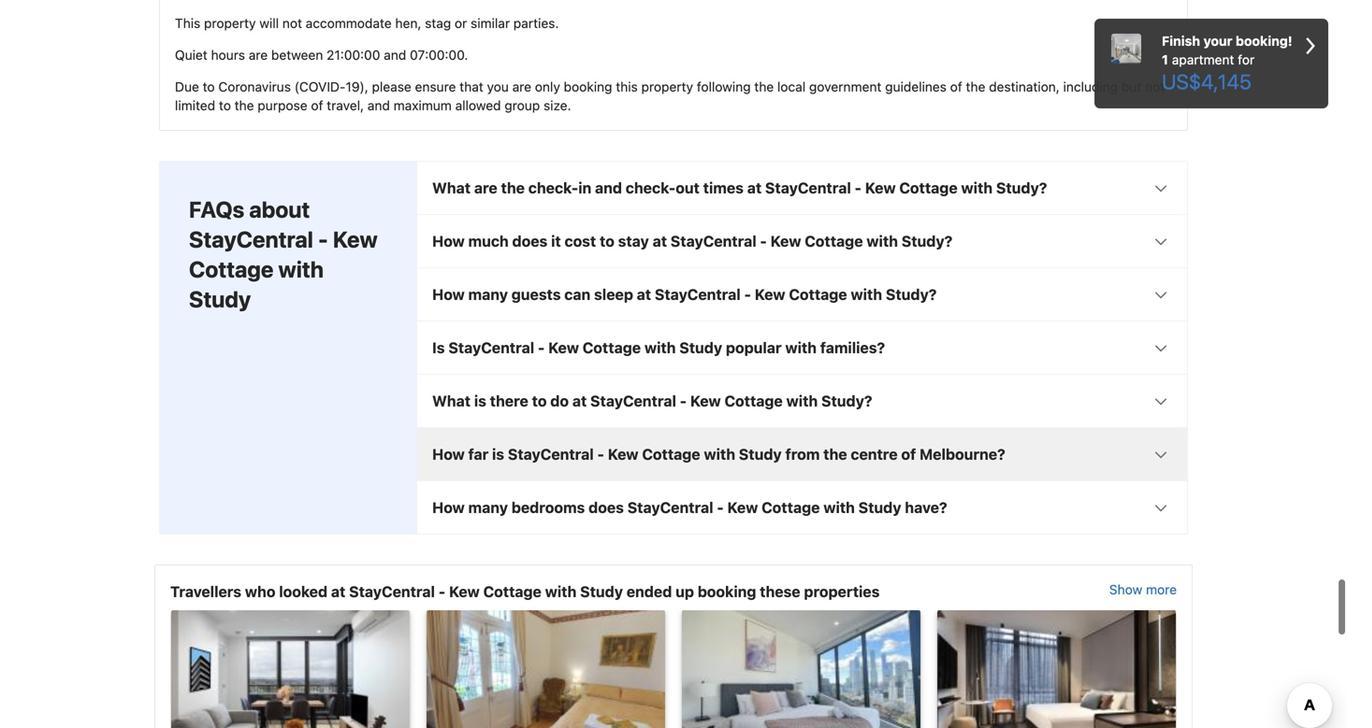 Task type: describe. For each thing, give the bounding box(es) containing it.
19),
[[346, 79, 368, 95]]

study inside dropdown button
[[858, 499, 901, 517]]

at right looked
[[331, 583, 346, 601]]

property inside due to coronavirus (covid-19), please ensure that you are only booking this property following the local government guidelines of the destination, including but not limited to the purpose of travel, and maximum allowed group size.
[[641, 79, 693, 95]]

of inside dropdown button
[[901, 446, 916, 464]]

0 vertical spatial are
[[249, 47, 268, 63]]

does inside dropdown button
[[589, 499, 624, 517]]

at right times
[[747, 179, 762, 197]]

the left 'destination,'
[[966, 79, 985, 95]]

travellers
[[170, 583, 241, 601]]

due to coronavirus (covid-19), please ensure that you are only booking this property following the local government guidelines of the destination, including but not limited to the purpose of travel, and maximum allowed group size.
[[175, 79, 1165, 113]]

is staycentral - kew cottage with study popular with families? button
[[417, 322, 1187, 374]]

what for what are the check-in and check-out times at staycentral - kew cottage with study?
[[432, 179, 471, 197]]

what is there to do at staycentral - kew cottage with study? button
[[417, 375, 1187, 428]]

your
[[1203, 33, 1232, 49]]

kew inside faqs about staycentral - kew cottage with study
[[333, 226, 378, 253]]

hours
[[211, 47, 245, 63]]

or
[[455, 16, 467, 31]]

the down coronavirus
[[235, 98, 254, 113]]

many for guests
[[468, 286, 508, 304]]

accordion control element
[[416, 161, 1188, 535]]

how many guests can sleep at staycentral - kew cottage with study?
[[432, 286, 937, 304]]

how much does it cost to stay at staycentral - kew cottage with study?
[[432, 233, 953, 250]]

- inside faqs about staycentral - kew cottage with study
[[318, 226, 328, 253]]

cottage inside faqs about staycentral - kew cottage with study
[[189, 256, 274, 283]]

limited
[[175, 98, 215, 113]]

what for what is there to do at staycentral - kew cottage with study?
[[432, 393, 471, 410]]

group
[[505, 98, 540, 113]]

how many guests can sleep at staycentral - kew cottage with study? button
[[417, 269, 1187, 321]]

out
[[676, 179, 700, 197]]

only
[[535, 79, 560, 95]]

guests
[[512, 286, 561, 304]]

the right from
[[823, 446, 847, 464]]

staycentral right "is"
[[448, 339, 534, 357]]

families?
[[820, 339, 885, 357]]

what is there to do at staycentral - kew cottage with study?
[[432, 393, 872, 410]]

local
[[777, 79, 806, 95]]

- inside dropdown button
[[717, 499, 724, 517]]

booking inside due to coronavirus (covid-19), please ensure that you are only booking this property following the local government guidelines of the destination, including but not limited to the purpose of travel, and maximum allowed group size.
[[564, 79, 612, 95]]

show more
[[1109, 582, 1177, 598]]

from
[[785, 446, 820, 464]]

how far is staycentral - kew cottage with study from the centre of melbourne?
[[432, 446, 1005, 464]]

guidelines
[[885, 79, 947, 95]]

how much does it cost to stay at staycentral - kew cottage with study? button
[[417, 215, 1187, 268]]

bedrooms
[[512, 499, 585, 517]]

travel,
[[327, 98, 364, 113]]

to inside dropdown button
[[532, 393, 547, 410]]

how many bedrooms does staycentral - kew cottage with study have?
[[432, 499, 947, 517]]

staycentral inside dropdown button
[[671, 233, 756, 250]]

do
[[550, 393, 569, 410]]

and for what are the check-in and check-out times at staycentral - kew cottage with study?
[[595, 179, 622, 197]]

07:00:00.
[[410, 47, 468, 63]]

and inside due to coronavirus (covid-19), please ensure that you are only booking this property following the local government guidelines of the destination, including but not limited to the purpose of travel, and maximum allowed group size.
[[367, 98, 390, 113]]

staycentral up how much does it cost to stay at staycentral - kew cottage with study? dropdown button
[[765, 179, 851, 197]]

0 horizontal spatial of
[[311, 98, 323, 113]]

it
[[551, 233, 561, 250]]

booking!
[[1236, 33, 1292, 49]]

study left popular
[[679, 339, 722, 357]]

destination,
[[989, 79, 1060, 95]]

not inside due to coronavirus (covid-19), please ensure that you are only booking this property following the local government guidelines of the destination, including but not limited to the purpose of travel, and maximum allowed group size.
[[1145, 79, 1165, 95]]

but
[[1122, 79, 1142, 95]]

you
[[487, 79, 509, 95]]

study left from
[[739, 446, 782, 464]]

this
[[616, 79, 638, 95]]

us$4,145
[[1162, 69, 1251, 94]]

finish
[[1162, 33, 1200, 49]]

staycentral down is staycentral - kew cottage with study popular with families?
[[590, 393, 676, 410]]

cottage inside dropdown button
[[805, 233, 863, 250]]

purpose
[[258, 98, 307, 113]]

many for bedrooms
[[468, 499, 508, 517]]

staycentral right looked
[[349, 583, 435, 601]]

kew inside dropdown button
[[771, 233, 801, 250]]

ended
[[627, 583, 672, 601]]

apartment
[[1172, 52, 1234, 67]]

1 vertical spatial is
[[492, 446, 504, 464]]

0 horizontal spatial not
[[282, 16, 302, 31]]

and for quiet hours are between 21:00:00 and 07:00:00.
[[384, 47, 406, 63]]

study inside faqs about staycentral - kew cottage with study
[[189, 286, 251, 313]]

with inside dropdown button
[[823, 499, 855, 517]]

to right limited on the left top of page
[[219, 98, 231, 113]]

will
[[259, 16, 279, 31]]

sleep
[[594, 286, 633, 304]]

how many bedrooms does staycentral - kew cottage with study have? button
[[417, 482, 1187, 534]]

0 vertical spatial of
[[950, 79, 962, 95]]

have?
[[905, 499, 947, 517]]

centre
[[851, 446, 898, 464]]

the up much
[[501, 179, 525, 197]]

can
[[564, 286, 591, 304]]

there
[[490, 393, 528, 410]]

with inside dropdown button
[[867, 233, 898, 250]]

due
[[175, 79, 199, 95]]

travellers who looked at staycentral - kew cottage with study ended up booking these properties
[[170, 583, 880, 601]]

21:00:00
[[327, 47, 380, 63]]

show
[[1109, 582, 1142, 598]]

show more link
[[1109, 581, 1177, 603]]

finish your booking! 1 apartment for us$4,145
[[1162, 33, 1292, 94]]

this property will not accommodate hen, stag or similar parties.
[[175, 16, 559, 31]]



Task type: locate. For each thing, give the bounding box(es) containing it.
0 horizontal spatial booking
[[564, 79, 612, 95]]

between
[[271, 47, 323, 63]]

2 vertical spatial of
[[901, 446, 916, 464]]

far
[[468, 446, 489, 464]]

much
[[468, 233, 509, 250]]

are right hours
[[249, 47, 268, 63]]

(covid-
[[294, 79, 346, 95]]

to left stay
[[600, 233, 614, 250]]

faqs about staycentral - kew cottage with study
[[189, 197, 378, 313]]

1 horizontal spatial check-
[[626, 179, 676, 197]]

0 vertical spatial is
[[474, 393, 486, 410]]

including
[[1063, 79, 1118, 95]]

study down faqs
[[189, 286, 251, 313]]

to left do
[[532, 393, 547, 410]]

for
[[1238, 52, 1255, 67]]

2 how from the top
[[432, 286, 465, 304]]

how for how far is staycentral - kew cottage with study from the centre of melbourne?
[[432, 446, 465, 464]]

is staycentral - kew cottage with study popular with families?
[[432, 339, 885, 357]]

1 horizontal spatial not
[[1145, 79, 1165, 95]]

that
[[460, 79, 483, 95]]

please
[[372, 79, 411, 95]]

1 horizontal spatial does
[[589, 499, 624, 517]]

0 vertical spatial does
[[512, 233, 548, 250]]

check- up it
[[528, 179, 578, 197]]

at inside dropdown button
[[653, 233, 667, 250]]

property up hours
[[204, 16, 256, 31]]

0 vertical spatial booking
[[564, 79, 612, 95]]

1 horizontal spatial booking
[[698, 583, 756, 601]]

0 horizontal spatial does
[[512, 233, 548, 250]]

of down (covid-
[[311, 98, 323, 113]]

2 horizontal spatial of
[[950, 79, 962, 95]]

coronavirus
[[218, 79, 291, 95]]

is
[[432, 339, 445, 357]]

how for how much does it cost to stay at staycentral - kew cottage with study?
[[432, 233, 465, 250]]

1 vertical spatial property
[[641, 79, 693, 95]]

study?
[[996, 179, 1047, 197], [902, 233, 953, 250], [886, 286, 937, 304], [821, 393, 872, 410]]

study
[[189, 286, 251, 313], [679, 339, 722, 357], [739, 446, 782, 464], [858, 499, 901, 517], [580, 583, 623, 601]]

with inside faqs about staycentral - kew cottage with study
[[278, 256, 324, 283]]

and right in
[[595, 179, 622, 197]]

faqs
[[189, 197, 244, 223]]

how for how many guests can sleep at staycentral - kew cottage with study?
[[432, 286, 465, 304]]

is
[[474, 393, 486, 410], [492, 446, 504, 464]]

popular
[[726, 339, 782, 357]]

cottage inside dropdown button
[[762, 499, 820, 517]]

are up group
[[512, 79, 531, 95]]

is right "far" in the bottom of the page
[[492, 446, 504, 464]]

staycentral down times
[[671, 233, 756, 250]]

at right stay
[[653, 233, 667, 250]]

4 how from the top
[[432, 499, 465, 517]]

0 vertical spatial property
[[204, 16, 256, 31]]

at right do
[[572, 393, 587, 410]]

staycentral down how much does it cost to stay at staycentral - kew cottage with study?
[[655, 286, 741, 304]]

hen,
[[395, 16, 421, 31]]

1 vertical spatial booking
[[698, 583, 756, 601]]

how inside dropdown button
[[432, 499, 465, 517]]

cottage
[[899, 179, 958, 197], [805, 233, 863, 250], [189, 256, 274, 283], [789, 286, 847, 304], [583, 339, 641, 357], [725, 393, 783, 410], [642, 446, 700, 464], [762, 499, 820, 517], [483, 583, 541, 601]]

property right this
[[641, 79, 693, 95]]

1 horizontal spatial of
[[901, 446, 916, 464]]

allowed
[[455, 98, 501, 113]]

accommodate
[[306, 16, 392, 31]]

0 vertical spatial not
[[282, 16, 302, 31]]

of
[[950, 79, 962, 95], [311, 98, 323, 113], [901, 446, 916, 464]]

are inside dropdown button
[[474, 179, 497, 197]]

what down "is"
[[432, 393, 471, 410]]

parties.
[[513, 16, 559, 31]]

staycentral down how far is staycentral - kew cottage with study from the centre of melbourne?
[[627, 499, 713, 517]]

1 vertical spatial many
[[468, 499, 508, 517]]

booking right the 'up'
[[698, 583, 756, 601]]

0 vertical spatial many
[[468, 286, 508, 304]]

and inside dropdown button
[[595, 179, 622, 197]]

looked
[[279, 583, 328, 601]]

1 vertical spatial and
[[367, 98, 390, 113]]

kew
[[865, 179, 896, 197], [333, 226, 378, 253], [771, 233, 801, 250], [755, 286, 785, 304], [548, 339, 579, 357], [690, 393, 721, 410], [608, 446, 638, 464], [727, 499, 758, 517], [449, 583, 480, 601]]

1 vertical spatial not
[[1145, 79, 1165, 95]]

staycentral down about
[[189, 226, 313, 253]]

this
[[175, 16, 200, 31]]

kew inside dropdown button
[[727, 499, 758, 517]]

staycentral inside faqs about staycentral - kew cottage with study
[[189, 226, 313, 253]]

1 how from the top
[[432, 233, 465, 250]]

and down please on the top of the page
[[367, 98, 390, 113]]

size.
[[544, 98, 571, 113]]

what are the check-in and check-out times at staycentral - kew cottage with study? button
[[417, 162, 1187, 214]]

1 what from the top
[[432, 179, 471, 197]]

0 horizontal spatial check-
[[528, 179, 578, 197]]

stag
[[425, 16, 451, 31]]

how far is staycentral - kew cottage with study from the centre of melbourne? button
[[417, 429, 1187, 481]]

0 horizontal spatial are
[[249, 47, 268, 63]]

staycentral
[[765, 179, 851, 197], [189, 226, 313, 253], [671, 233, 756, 250], [655, 286, 741, 304], [448, 339, 534, 357], [590, 393, 676, 410], [508, 446, 594, 464], [627, 499, 713, 517], [349, 583, 435, 601]]

study left 'ended'
[[580, 583, 623, 601]]

times
[[703, 179, 744, 197]]

how
[[432, 233, 465, 250], [432, 286, 465, 304], [432, 446, 465, 464], [432, 499, 465, 517]]

ensure
[[415, 79, 456, 95]]

- inside dropdown button
[[760, 233, 767, 250]]

2 many from the top
[[468, 499, 508, 517]]

with
[[961, 179, 993, 197], [867, 233, 898, 250], [278, 256, 324, 283], [851, 286, 882, 304], [644, 339, 676, 357], [785, 339, 817, 357], [786, 393, 818, 410], [704, 446, 735, 464], [823, 499, 855, 517], [545, 583, 577, 601]]

of right centre
[[901, 446, 916, 464]]

similar
[[471, 16, 510, 31]]

at
[[747, 179, 762, 197], [653, 233, 667, 250], [637, 286, 651, 304], [572, 393, 587, 410], [331, 583, 346, 601]]

these
[[760, 583, 800, 601]]

who
[[245, 583, 275, 601]]

study left have?
[[858, 499, 901, 517]]

are inside due to coronavirus (covid-19), please ensure that you are only booking this property following the local government guidelines of the destination, including but not limited to the purpose of travel, and maximum allowed group size.
[[512, 79, 531, 95]]

does
[[512, 233, 548, 250], [589, 499, 624, 517]]

to
[[203, 79, 215, 95], [219, 98, 231, 113], [600, 233, 614, 250], [532, 393, 547, 410]]

2 check- from the left
[[626, 179, 676, 197]]

booking up size. on the top of the page
[[564, 79, 612, 95]]

staycentral inside dropdown button
[[627, 499, 713, 517]]

is left there
[[474, 393, 486, 410]]

more
[[1146, 582, 1177, 598]]

1 vertical spatial what
[[432, 393, 471, 410]]

to right the due
[[203, 79, 215, 95]]

-
[[855, 179, 862, 197], [318, 226, 328, 253], [760, 233, 767, 250], [744, 286, 751, 304], [538, 339, 545, 357], [680, 393, 687, 410], [597, 446, 604, 464], [717, 499, 724, 517], [439, 583, 445, 601]]

2 horizontal spatial are
[[512, 79, 531, 95]]

many inside how many bedrooms does staycentral - kew cottage with study have? dropdown button
[[468, 499, 508, 517]]

check- up stay
[[626, 179, 676, 197]]

1 horizontal spatial property
[[641, 79, 693, 95]]

at right sleep
[[637, 286, 651, 304]]

many down "far" in the bottom of the page
[[468, 499, 508, 517]]

1 many from the top
[[468, 286, 508, 304]]

in
[[578, 179, 591, 197]]

maximum
[[394, 98, 452, 113]]

are up much
[[474, 179, 497, 197]]

0 vertical spatial what
[[432, 179, 471, 197]]

of right guidelines
[[950, 79, 962, 95]]

properties
[[804, 583, 880, 601]]

cost
[[565, 233, 596, 250]]

what up much
[[432, 179, 471, 197]]

and
[[384, 47, 406, 63], [367, 98, 390, 113], [595, 179, 622, 197]]

1 horizontal spatial are
[[474, 179, 497, 197]]

quiet
[[175, 47, 207, 63]]

about
[[249, 197, 310, 223]]

staycentral up bedrooms
[[508, 446, 594, 464]]

quiet hours are between 21:00:00 and 07:00:00.
[[175, 47, 468, 63]]

many inside how many guests can sleep at staycentral - kew cottage with study? dropdown button
[[468, 286, 508, 304]]

2 what from the top
[[432, 393, 471, 410]]

what are the check-in and check-out times at staycentral - kew cottage with study?
[[432, 179, 1047, 197]]

does right bedrooms
[[589, 499, 624, 517]]

and up please on the top of the page
[[384, 47, 406, 63]]

many
[[468, 286, 508, 304], [468, 499, 508, 517]]

2 vertical spatial and
[[595, 179, 622, 197]]

0 vertical spatial and
[[384, 47, 406, 63]]

does inside dropdown button
[[512, 233, 548, 250]]

many left 'guests'
[[468, 286, 508, 304]]

melbourne?
[[920, 446, 1005, 464]]

stay
[[618, 233, 649, 250]]

to inside dropdown button
[[600, 233, 614, 250]]

2 vertical spatial are
[[474, 179, 497, 197]]

1 vertical spatial does
[[589, 499, 624, 517]]

the left "local"
[[754, 79, 774, 95]]

0 horizontal spatial property
[[204, 16, 256, 31]]

0 horizontal spatial is
[[474, 393, 486, 410]]

1
[[1162, 52, 1168, 67]]

does left it
[[512, 233, 548, 250]]

not right "will"
[[282, 16, 302, 31]]

government
[[809, 79, 882, 95]]

following
[[697, 79, 751, 95]]

rightchevron image
[[1306, 32, 1315, 60]]

1 vertical spatial are
[[512, 79, 531, 95]]

3 how from the top
[[432, 446, 465, 464]]

1 vertical spatial of
[[311, 98, 323, 113]]

1 check- from the left
[[528, 179, 578, 197]]

how for how many bedrooms does staycentral - kew cottage with study have?
[[432, 499, 465, 517]]

1 horizontal spatial is
[[492, 446, 504, 464]]

study? inside dropdown button
[[902, 233, 953, 250]]

how inside dropdown button
[[432, 233, 465, 250]]

not right the but
[[1145, 79, 1165, 95]]

up
[[676, 583, 694, 601]]



Task type: vqa. For each thing, say whether or not it's contained in the screenshot.
Fly away to your dream vacation Image
no



